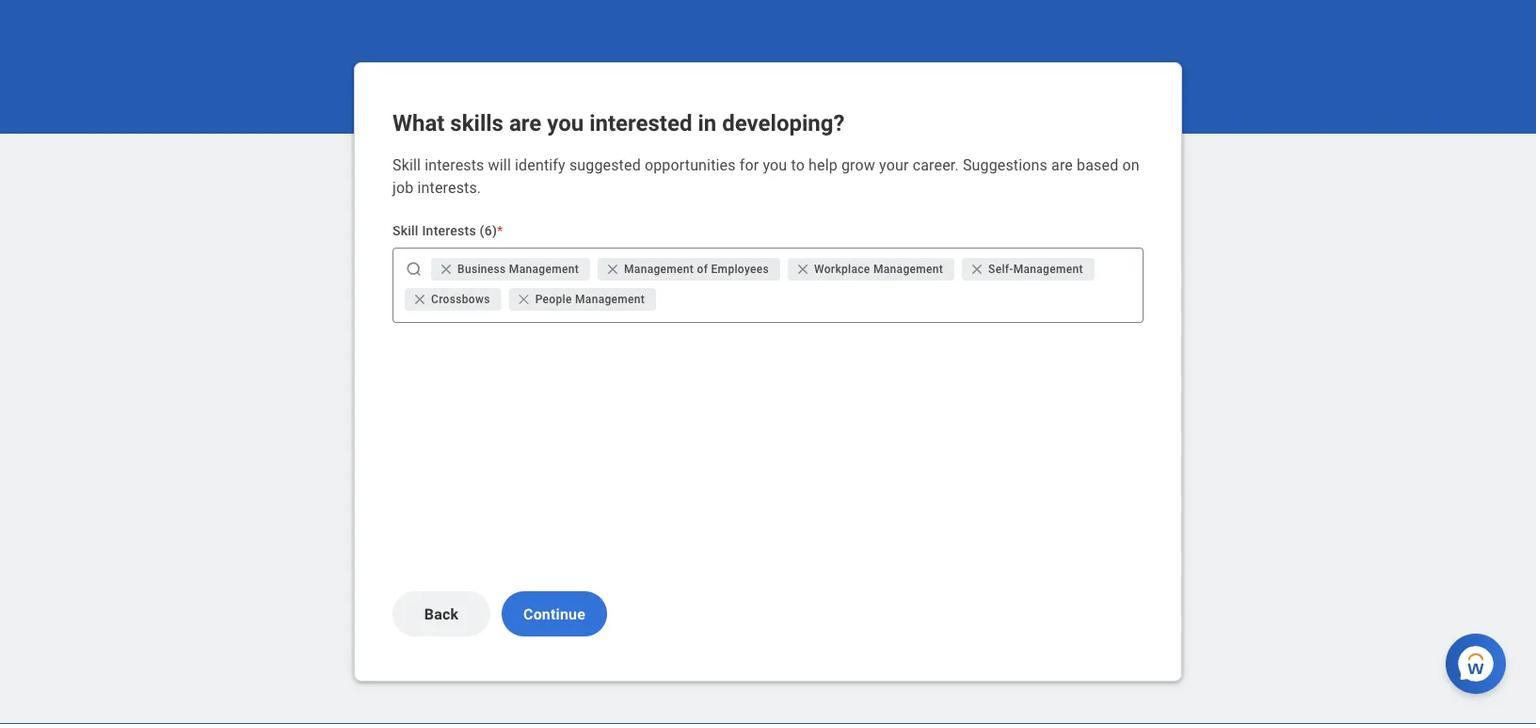 Task type: locate. For each thing, give the bounding box(es) containing it.
what
[[393, 110, 445, 137]]

0 vertical spatial skill
[[393, 156, 421, 174]]

suggested
[[570, 156, 641, 174]]

are
[[509, 110, 542, 137], [1052, 156, 1073, 174]]

people management
[[535, 293, 645, 306]]

developing?
[[722, 110, 845, 137]]

continue button
[[502, 591, 607, 637]]

you
[[547, 110, 584, 137], [763, 156, 788, 174]]

employees
[[711, 263, 769, 276]]

1 skill from the top
[[393, 156, 421, 174]]

1 horizontal spatial are
[[1052, 156, 1073, 174]]

skill up job
[[393, 156, 421, 174]]

job
[[393, 178, 414, 196]]

remove image inside business management button
[[439, 262, 454, 277]]

2 skill from the top
[[393, 223, 419, 238]]

interests
[[422, 223, 476, 238]]

0 horizontal spatial you
[[547, 110, 584, 137]]

skill
[[393, 156, 421, 174], [393, 223, 419, 238]]

you left to
[[763, 156, 788, 174]]

1 vertical spatial skill
[[393, 223, 419, 238]]

you up identify
[[547, 110, 584, 137]]

in
[[698, 110, 717, 137]]

are up identify
[[509, 110, 542, 137]]

remove image
[[439, 262, 454, 277], [605, 262, 624, 277], [605, 262, 621, 277]]

skills
[[450, 110, 504, 137]]

on
[[1123, 156, 1140, 174]]

management of employees
[[624, 263, 769, 276]]

for
[[740, 156, 759, 174]]

skill interests (6) *
[[393, 223, 503, 238]]

remove image for management
[[605, 262, 621, 277]]

press left arrow to navigate selected items field
[[660, 284, 1136, 315]]

1 vertical spatial are
[[1052, 156, 1073, 174]]

None field
[[660, 290, 1136, 309]]

interested
[[590, 110, 693, 137]]

skill for skill interests (6) *
[[393, 223, 419, 238]]

skill up search icon
[[393, 223, 419, 238]]

*
[[497, 223, 503, 238]]

people management button
[[509, 288, 656, 311]]

are left based
[[1052, 156, 1073, 174]]

business management button
[[431, 258, 590, 281]]

remove image inside business management button
[[439, 262, 458, 277]]

1 horizontal spatial you
[[763, 156, 788, 174]]

remove image
[[439, 262, 458, 277], [796, 262, 815, 277], [796, 262, 811, 277], [970, 262, 989, 277], [970, 262, 985, 277], [412, 292, 431, 307], [412, 292, 428, 307], [517, 292, 535, 307], [517, 292, 532, 307]]

based
[[1077, 156, 1119, 174]]

will
[[488, 156, 511, 174]]

workplace
[[815, 263, 871, 276]]

crossbows button
[[405, 288, 502, 311]]

help
[[809, 156, 838, 174]]

management
[[509, 263, 579, 276], [624, 263, 694, 276], [874, 263, 944, 276], [1014, 263, 1084, 276], [575, 293, 645, 306]]

0 vertical spatial are
[[509, 110, 542, 137]]

1 vertical spatial you
[[763, 156, 788, 174]]

skill inside skill interests will identify suggested opportunities for you to help grow your career. suggestions are based on job interests.
[[393, 156, 421, 174]]

skill interests will identify suggested opportunities for you to help grow your career. suggestions are based on job interests.
[[393, 156, 1140, 196]]



Task type: vqa. For each thing, say whether or not it's contained in the screenshot.
bottom 'Are'
yes



Task type: describe. For each thing, give the bounding box(es) containing it.
of
[[697, 263, 708, 276]]

you inside skill interests will identify suggested opportunities for you to help grow your career. suggestions are based on job interests.
[[763, 156, 788, 174]]

(6)
[[480, 223, 497, 238]]

back button
[[393, 591, 491, 637]]

self-
[[989, 263, 1014, 276]]

continue
[[524, 605, 586, 623]]

suggestions
[[963, 156, 1048, 174]]

management for self-management
[[1014, 263, 1084, 276]]

management for business management
[[509, 263, 579, 276]]

interests.
[[418, 178, 481, 196]]

management for workplace management
[[874, 263, 944, 276]]

workplace management button
[[788, 258, 955, 281]]

business management
[[458, 263, 579, 276]]

crossbows
[[431, 293, 490, 306]]

career.
[[913, 156, 959, 174]]

your
[[880, 156, 909, 174]]

0 vertical spatial you
[[547, 110, 584, 137]]

self-management
[[989, 263, 1084, 276]]

remove image for business
[[439, 262, 454, 277]]

back
[[425, 605, 459, 623]]

business
[[458, 263, 506, 276]]

management of employees button
[[598, 258, 781, 281]]

opportunities
[[645, 156, 736, 174]]

grow
[[842, 156, 876, 174]]

interests
[[425, 156, 484, 174]]

search image
[[405, 260, 424, 279]]

skill for skill interests will identify suggested opportunities for you to help grow your career. suggestions are based on job interests.
[[393, 156, 421, 174]]

workplace management
[[815, 263, 944, 276]]

to
[[791, 156, 805, 174]]

what skills are you interested in developing?
[[393, 110, 845, 137]]

self-management button
[[962, 258, 1095, 281]]

management for people management
[[575, 293, 645, 306]]

identify
[[515, 156, 566, 174]]

people
[[535, 293, 572, 306]]

are inside skill interests will identify suggested opportunities for you to help grow your career. suggestions are based on job interests.
[[1052, 156, 1073, 174]]

0 horizontal spatial are
[[509, 110, 542, 137]]



